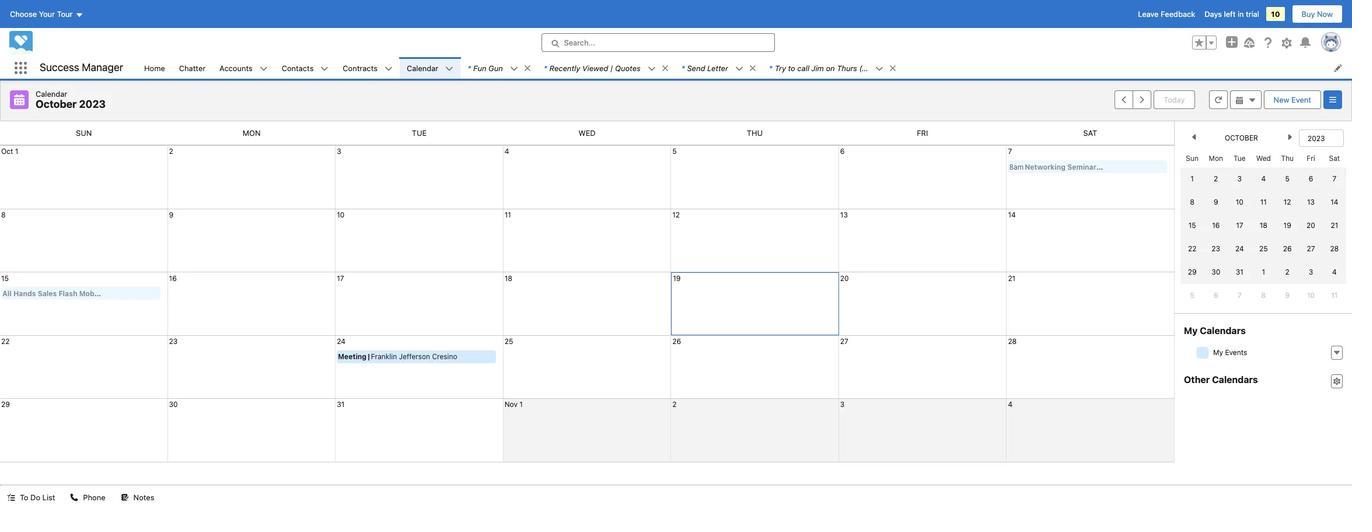 Task type: describe. For each thing, give the bounding box(es) containing it.
24 button
[[337, 337, 346, 346]]

buy now
[[1302, 9, 1334, 19]]

left
[[1225, 9, 1236, 19]]

1 vertical spatial 15
[[1, 275, 9, 283]]

1 vertical spatial 25
[[505, 337, 513, 346]]

text default image inside contacts list item
[[321, 65, 329, 73]]

7 button
[[1009, 147, 1013, 156]]

trial
[[1247, 9, 1260, 19]]

0 vertical spatial 23
[[1212, 245, 1221, 253]]

1 horizontal spatial 19
[[1284, 221, 1292, 230]]

2 horizontal spatial 7
[[1333, 175, 1337, 183]]

nov 1
[[505, 401, 523, 410]]

my events
[[1214, 348, 1248, 357]]

(sample)
[[860, 63, 892, 73]]

calendar link
[[400, 57, 446, 79]]

search...
[[564, 38, 596, 47]]

jim
[[812, 63, 824, 73]]

my calendars
[[1185, 326, 1246, 336]]

october inside the calendar october 2023
[[36, 98, 77, 110]]

0 horizontal spatial 2 button
[[169, 147, 173, 156]]

0 horizontal spatial 8
[[1, 211, 6, 219]]

call
[[798, 63, 810, 73]]

0 horizontal spatial 4 button
[[505, 147, 509, 156]]

oct
[[1, 147, 13, 156]]

text default image inside phone button
[[70, 494, 78, 502]]

2 vertical spatial 11
[[1332, 291, 1338, 300]]

1 horizontal spatial 14
[[1331, 198, 1339, 207]]

0 horizontal spatial 26
[[673, 337, 681, 346]]

* fun gun
[[468, 63, 503, 73]]

meeting franklin jefferson cresino
[[338, 353, 458, 362]]

0 horizontal spatial 11
[[505, 211, 511, 219]]

1 vertical spatial 5
[[1286, 175, 1290, 183]]

search... button
[[542, 33, 775, 52]]

home
[[144, 63, 165, 73]]

accounts list item
[[213, 57, 275, 79]]

5 button
[[673, 147, 677, 156]]

* try to call jim on thurs (sample)
[[769, 63, 892, 73]]

10 button
[[337, 211, 345, 219]]

seminar
[[1068, 163, 1097, 171]]

mob
[[79, 289, 94, 298]]

30 button
[[169, 401, 178, 410]]

1 vertical spatial 12
[[673, 211, 680, 219]]

1 vertical spatial 28
[[1009, 337, 1017, 346]]

chatter
[[179, 63, 206, 73]]

0 horizontal spatial fri
[[917, 128, 929, 138]]

31 button
[[337, 401, 345, 410]]

calendars for my calendars
[[1201, 326, 1246, 336]]

|
[[611, 63, 613, 73]]

gun
[[489, 63, 503, 73]]

my for my events
[[1214, 348, 1224, 357]]

success manager
[[40, 61, 123, 74]]

choose
[[10, 9, 37, 19]]

0 vertical spatial 31
[[1237, 268, 1244, 277]]

oct 1
[[1, 147, 18, 156]]

nov
[[505, 401, 518, 410]]

chatter link
[[172, 57, 213, 79]]

other
[[1185, 375, 1211, 385]]

18 button
[[505, 275, 513, 283]]

14 button
[[1009, 211, 1016, 219]]

1 vertical spatial 29
[[1, 401, 10, 410]]

networking seminar link
[[1025, 163, 1097, 171]]

calendar for calendar october 2023
[[36, 89, 67, 99]]

2 list item from the left
[[537, 57, 675, 79]]

* for * try to call jim on thurs (sample)
[[769, 63, 773, 73]]

0 vertical spatial sun
[[76, 128, 92, 138]]

3 list item from the left
[[675, 57, 762, 79]]

networking
[[1025, 163, 1066, 171]]

leave feedback
[[1139, 9, 1196, 19]]

28 inside grid
[[1331, 245, 1340, 253]]

16 inside grid
[[1213, 221, 1221, 230]]

1 vertical spatial 4 button
[[1009, 401, 1013, 410]]

1 horizontal spatial 13
[[1308, 198, 1316, 207]]

20 button
[[841, 275, 849, 283]]

0 vertical spatial tue
[[412, 128, 427, 138]]

to
[[20, 493, 28, 503]]

* for * fun gun
[[468, 63, 471, 73]]

event
[[1292, 95, 1312, 105]]

days left in trial
[[1205, 9, 1260, 19]]

26 button
[[673, 337, 681, 346]]

1 vertical spatial 27
[[841, 337, 849, 346]]

days
[[1205, 9, 1223, 19]]

fun
[[474, 63, 487, 73]]

0 horizontal spatial 14
[[1009, 211, 1016, 219]]

0 horizontal spatial 23
[[169, 337, 178, 346]]

manager
[[82, 61, 123, 74]]

1 vertical spatial 30
[[169, 401, 178, 410]]

jefferson
[[399, 353, 430, 362]]

27 button
[[841, 337, 849, 346]]

other calendars
[[1185, 375, 1259, 385]]

17 inside grid
[[1237, 221, 1244, 230]]

1 vertical spatial 22
[[1, 337, 10, 346]]

1 vertical spatial 31
[[337, 401, 345, 410]]

8am
[[1010, 163, 1024, 171]]

1 vertical spatial 19
[[673, 275, 681, 283]]

quotes
[[615, 63, 641, 73]]

1 list item from the left
[[461, 57, 537, 79]]

* send letter
[[682, 63, 729, 73]]

1 vertical spatial sun
[[1187, 154, 1199, 163]]

1 vertical spatial fri
[[1307, 154, 1316, 163]]

2023
[[79, 98, 106, 110]]

accounts link
[[213, 57, 260, 79]]

0 vertical spatial 22
[[1189, 245, 1197, 253]]

contracts link
[[336, 57, 385, 79]]

1 vertical spatial 9
[[169, 211, 174, 219]]

0 horizontal spatial 17
[[337, 275, 344, 283]]

calendar october 2023
[[36, 89, 106, 110]]

to do list button
[[0, 486, 62, 510]]

1 vertical spatial wed
[[1257, 154, 1272, 163]]

1 horizontal spatial 12
[[1284, 198, 1292, 207]]

all hands sales flash mob
[[2, 289, 94, 298]]

0 horizontal spatial 21
[[1009, 275, 1016, 283]]

text default image inside notes 'button'
[[121, 494, 129, 502]]

recently
[[550, 63, 581, 73]]

2 vertical spatial 8
[[1262, 291, 1267, 300]]

0 horizontal spatial 16
[[169, 275, 177, 283]]

1 horizontal spatial 30
[[1212, 268, 1221, 277]]

23 button
[[169, 337, 178, 346]]

list containing home
[[137, 57, 1353, 79]]

6 button
[[841, 147, 845, 156]]

0 horizontal spatial mon
[[243, 128, 261, 138]]

all
[[2, 289, 12, 298]]

new event
[[1274, 95, 1312, 105]]

1 vertical spatial october
[[1226, 134, 1259, 142]]

phone
[[83, 493, 105, 503]]

1 vertical spatial 18
[[505, 275, 513, 283]]

calendars for other calendars
[[1213, 375, 1259, 385]]

buy now button
[[1292, 5, 1344, 23]]

1 horizontal spatial 29
[[1189, 268, 1197, 277]]

2 vertical spatial 9
[[1286, 291, 1290, 300]]

29 button
[[1, 401, 10, 410]]

hide items image
[[1198, 347, 1209, 359]]

contacts list item
[[275, 57, 336, 79]]

in
[[1238, 9, 1245, 19]]

try
[[775, 63, 786, 73]]

0 horizontal spatial 3 button
[[337, 147, 341, 156]]

letter
[[708, 63, 729, 73]]

0 vertical spatial 6
[[841, 147, 845, 156]]

accounts
[[220, 63, 253, 73]]

21 button
[[1009, 275, 1016, 283]]

meeting link
[[338, 353, 367, 362]]

1 vertical spatial 2 button
[[673, 401, 677, 410]]



Task type: vqa. For each thing, say whether or not it's contained in the screenshot.


Task type: locate. For each thing, give the bounding box(es) containing it.
1 horizontal spatial 3 button
[[841, 401, 845, 410]]

16
[[1213, 221, 1221, 230], [169, 275, 177, 283]]

1 horizontal spatial group
[[1193, 36, 1217, 50]]

0 horizontal spatial 15
[[1, 275, 9, 283]]

thu
[[747, 128, 763, 138], [1282, 154, 1295, 163]]

notes
[[133, 493, 154, 503]]

0 vertical spatial 30
[[1212, 268, 1221, 277]]

calendar inside the calendar october 2023
[[36, 89, 67, 99]]

hands
[[13, 289, 36, 298]]

home link
[[137, 57, 172, 79]]

0 vertical spatial 12
[[1284, 198, 1292, 207]]

group
[[1193, 36, 1217, 50], [1115, 91, 1152, 109]]

0 horizontal spatial 13
[[841, 211, 848, 219]]

feedback
[[1161, 9, 1196, 19]]

3 button
[[337, 147, 341, 156], [841, 401, 845, 410]]

1 vertical spatial sat
[[1330, 154, 1341, 163]]

text default image inside contracts list item
[[385, 65, 393, 73]]

19 button
[[673, 275, 681, 283]]

contracts list item
[[336, 57, 400, 79]]

1 vertical spatial 11
[[505, 211, 511, 219]]

6
[[841, 147, 845, 156], [1309, 175, 1314, 183], [1214, 291, 1219, 300]]

0 horizontal spatial 25
[[505, 337, 513, 346]]

1 horizontal spatial 27
[[1308, 245, 1316, 253]]

26 inside grid
[[1284, 245, 1293, 253]]

21 inside grid
[[1332, 221, 1339, 230]]

0 horizontal spatial calendar
[[36, 89, 67, 99]]

0 horizontal spatial 24
[[337, 337, 346, 346]]

1 horizontal spatial 8
[[1191, 198, 1195, 207]]

0 vertical spatial 14
[[1331, 198, 1339, 207]]

0 vertical spatial wed
[[579, 128, 596, 138]]

0 horizontal spatial thu
[[747, 128, 763, 138]]

0 horizontal spatial 5
[[673, 147, 677, 156]]

flash
[[59, 289, 77, 298]]

11
[[1261, 198, 1268, 207], [505, 211, 511, 219], [1332, 291, 1338, 300]]

0 horizontal spatial 18
[[505, 275, 513, 283]]

to
[[789, 63, 796, 73]]

list
[[137, 57, 1353, 79]]

0 horizontal spatial 22
[[1, 337, 10, 346]]

contacts
[[282, 63, 314, 73]]

sat
[[1084, 128, 1098, 138], [1330, 154, 1341, 163]]

4 list item from the left
[[762, 57, 903, 79]]

2 * from the left
[[544, 63, 547, 73]]

grid
[[1181, 149, 1347, 308]]

0 vertical spatial 5
[[673, 147, 677, 156]]

* recently viewed | quotes
[[544, 63, 641, 73]]

1 vertical spatial 3 button
[[841, 401, 845, 410]]

25 button
[[505, 337, 513, 346]]

1 vertical spatial 20
[[841, 275, 849, 283]]

1 horizontal spatial 25
[[1260, 245, 1269, 253]]

* left recently
[[544, 63, 547, 73]]

0 vertical spatial sat
[[1084, 128, 1098, 138]]

phone button
[[63, 486, 112, 510]]

2 vertical spatial 7
[[1238, 291, 1242, 300]]

0 horizontal spatial 9
[[169, 211, 174, 219]]

your
[[39, 9, 55, 19]]

choose your tour
[[10, 9, 73, 19]]

0 horizontal spatial 20
[[841, 275, 849, 283]]

1 horizontal spatial mon
[[1209, 154, 1224, 163]]

* for * send letter
[[682, 63, 685, 73]]

contracts
[[343, 63, 378, 73]]

0 vertical spatial fri
[[917, 128, 929, 138]]

22
[[1189, 245, 1197, 253], [1, 337, 10, 346]]

0 vertical spatial 26
[[1284, 245, 1293, 253]]

calendars up my events
[[1201, 326, 1246, 336]]

16 button
[[169, 275, 177, 283]]

2 vertical spatial 5
[[1191, 291, 1195, 300]]

0 horizontal spatial 12
[[673, 211, 680, 219]]

0 vertical spatial 11
[[1261, 198, 1268, 207]]

0 vertical spatial 18
[[1260, 221, 1268, 230]]

grid containing sun
[[1181, 149, 1347, 308]]

0 horizontal spatial my
[[1185, 326, 1198, 336]]

8 button
[[1, 211, 6, 219]]

meeting
[[338, 353, 367, 362]]

9
[[1214, 198, 1219, 207], [169, 211, 174, 219], [1286, 291, 1290, 300]]

0 vertical spatial 19
[[1284, 221, 1292, 230]]

1 horizontal spatial thu
[[1282, 154, 1295, 163]]

1 horizontal spatial 23
[[1212, 245, 1221, 253]]

* left fun
[[468, 63, 471, 73]]

28 button
[[1009, 337, 1017, 346]]

calendars down events
[[1213, 375, 1259, 385]]

1 horizontal spatial 2 button
[[673, 401, 677, 410]]

1
[[15, 147, 18, 156], [1191, 175, 1195, 183], [1263, 268, 1266, 277], [520, 401, 523, 410]]

0 vertical spatial 13
[[1308, 198, 1316, 207]]

choose your tour button
[[9, 5, 84, 23]]

now
[[1318, 9, 1334, 19]]

do
[[30, 493, 40, 503]]

1 vertical spatial thu
[[1282, 154, 1295, 163]]

0 vertical spatial mon
[[243, 128, 261, 138]]

9 button
[[169, 211, 174, 219]]

0 vertical spatial 4 button
[[505, 147, 509, 156]]

my
[[1185, 326, 1198, 336], [1214, 348, 1224, 357]]

0 vertical spatial 8
[[1191, 198, 1195, 207]]

30
[[1212, 268, 1221, 277], [169, 401, 178, 410]]

4 button
[[505, 147, 509, 156], [1009, 401, 1013, 410]]

list
[[42, 493, 55, 503]]

all hands sales flash mob link
[[2, 289, 94, 298]]

24 inside grid
[[1236, 245, 1245, 253]]

12 button
[[673, 211, 680, 219]]

0 horizontal spatial group
[[1115, 91, 1152, 109]]

sales
[[38, 289, 57, 298]]

calendar
[[407, 63, 439, 73], [36, 89, 67, 99]]

5
[[673, 147, 677, 156], [1286, 175, 1290, 183], [1191, 291, 1195, 300]]

1 vertical spatial 21
[[1009, 275, 1016, 283]]

1 vertical spatial 6
[[1309, 175, 1314, 183]]

0 vertical spatial group
[[1193, 36, 1217, 50]]

tour
[[57, 9, 73, 19]]

0 vertical spatial 15
[[1189, 221, 1197, 230]]

24
[[1236, 245, 1245, 253], [337, 337, 346, 346]]

cresino
[[432, 353, 458, 362]]

today
[[1164, 95, 1186, 105]]

1 horizontal spatial october
[[1226, 134, 1259, 142]]

calendar for calendar
[[407, 63, 439, 73]]

* left send
[[682, 63, 685, 73]]

0 vertical spatial my
[[1185, 326, 1198, 336]]

new
[[1274, 95, 1290, 105]]

27 inside grid
[[1308, 245, 1316, 253]]

0 vertical spatial 21
[[1332, 221, 1339, 230]]

15 button
[[1, 275, 9, 283]]

0 vertical spatial thu
[[747, 128, 763, 138]]

group down days
[[1193, 36, 1217, 50]]

0 horizontal spatial 6
[[841, 147, 845, 156]]

1 horizontal spatial 17
[[1237, 221, 1244, 230]]

1 horizontal spatial 22
[[1189, 245, 1197, 253]]

calendar down success
[[36, 89, 67, 99]]

29
[[1189, 268, 1197, 277], [1, 401, 10, 410]]

0 horizontal spatial 19
[[673, 275, 681, 283]]

my for my calendars
[[1185, 326, 1198, 336]]

2
[[169, 147, 173, 156], [1215, 175, 1219, 183], [1286, 268, 1290, 277], [673, 401, 677, 410]]

calendar inside "list item"
[[407, 63, 439, 73]]

leave
[[1139, 9, 1159, 19]]

text default image inside to do list button
[[7, 494, 15, 502]]

1 horizontal spatial calendar
[[407, 63, 439, 73]]

0 vertical spatial 28
[[1331, 245, 1340, 253]]

1 horizontal spatial 6
[[1214, 291, 1219, 300]]

17
[[1237, 221, 1244, 230], [337, 275, 344, 283]]

text default image
[[524, 64, 532, 72], [661, 64, 670, 72], [889, 64, 897, 72], [260, 65, 268, 73], [321, 65, 329, 73], [385, 65, 393, 73], [510, 65, 518, 73], [736, 65, 744, 73], [876, 65, 884, 73], [1334, 378, 1342, 386], [7, 494, 15, 502]]

1 horizontal spatial 20
[[1307, 221, 1316, 230]]

2 horizontal spatial 6
[[1309, 175, 1314, 183]]

0 vertical spatial 16
[[1213, 221, 1221, 230]]

0 vertical spatial 9
[[1214, 198, 1219, 207]]

1 vertical spatial 24
[[337, 337, 346, 346]]

1 * from the left
[[468, 63, 471, 73]]

13
[[1308, 198, 1316, 207], [841, 211, 848, 219]]

today button
[[1155, 91, 1196, 109]]

0 vertical spatial 27
[[1308, 245, 1316, 253]]

text default image inside the accounts list item
[[260, 65, 268, 73]]

franklin
[[371, 353, 397, 362]]

new event button
[[1264, 91, 1322, 109]]

notes button
[[114, 486, 161, 510]]

1 horizontal spatial tue
[[1234, 154, 1246, 163]]

text default image
[[749, 64, 757, 72], [446, 65, 454, 73], [648, 65, 656, 73], [1236, 96, 1244, 104], [1249, 96, 1257, 104], [1334, 349, 1342, 357], [70, 494, 78, 502], [121, 494, 129, 502]]

0 horizontal spatial wed
[[579, 128, 596, 138]]

3 * from the left
[[682, 63, 685, 73]]

4 * from the left
[[769, 63, 773, 73]]

oct 1 button
[[1, 147, 18, 156]]

* for * recently viewed | quotes
[[544, 63, 547, 73]]

list item
[[461, 57, 537, 79], [537, 57, 675, 79], [675, 57, 762, 79], [762, 57, 903, 79]]

nov 1 button
[[505, 401, 523, 410]]

thurs
[[837, 63, 858, 73]]

* left the "try"
[[769, 63, 773, 73]]

0 horizontal spatial 29
[[1, 401, 10, 410]]

15 inside grid
[[1189, 221, 1197, 230]]

17 button
[[337, 275, 344, 283]]

1 horizontal spatial 28
[[1331, 245, 1340, 253]]

1 horizontal spatial 26
[[1284, 245, 1293, 253]]

calendar list item
[[400, 57, 461, 79]]

31
[[1237, 268, 1244, 277], [337, 401, 345, 410]]

buy
[[1302, 9, 1316, 19]]

on
[[826, 63, 835, 73]]

1 horizontal spatial sat
[[1330, 154, 1341, 163]]

0 horizontal spatial 7
[[1009, 147, 1013, 156]]

1 vertical spatial calendar
[[36, 89, 67, 99]]

my right hide items icon
[[1214, 348, 1224, 357]]

0 vertical spatial 3 button
[[337, 147, 341, 156]]

calendar right contracts list item
[[407, 63, 439, 73]]

1 vertical spatial 23
[[169, 337, 178, 346]]

group left the today
[[1115, 91, 1152, 109]]

0 horizontal spatial 27
[[841, 337, 849, 346]]

22 button
[[1, 337, 10, 346]]

text default image inside calendar "list item"
[[446, 65, 454, 73]]

my up hide items icon
[[1185, 326, 1198, 336]]



